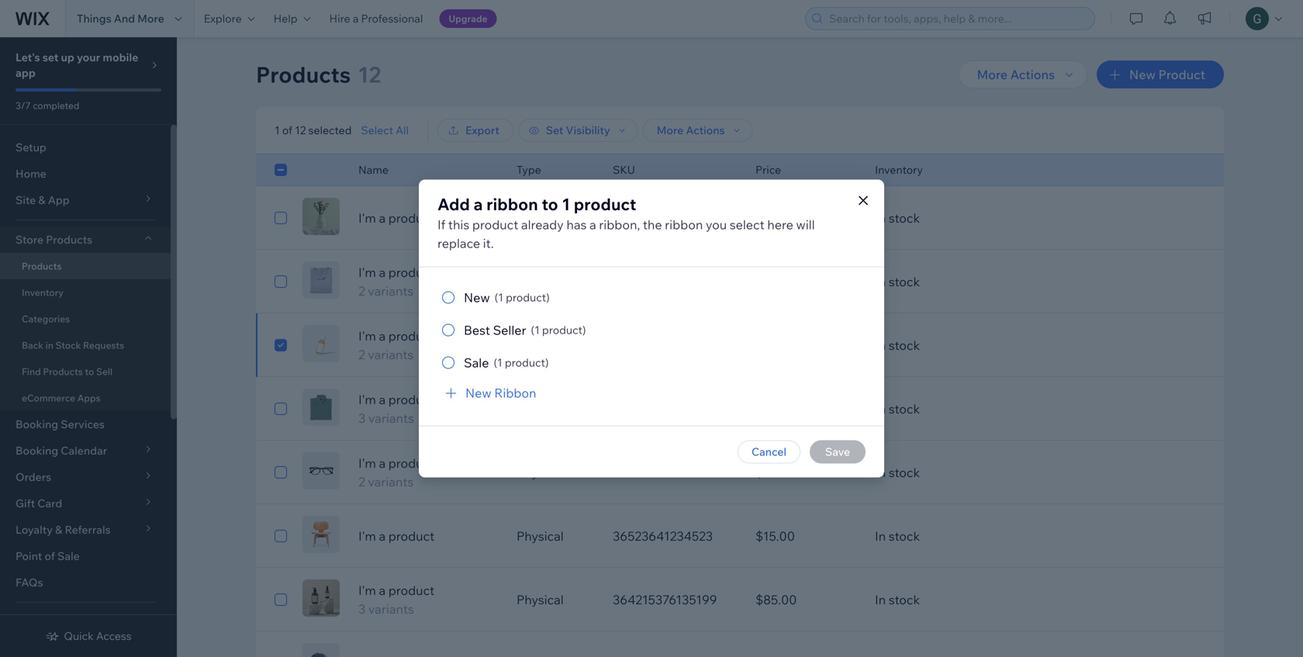 Task type: vqa. For each thing, say whether or not it's contained in the screenshot.
eCommerce Apps 'link'
yes



Task type: describe. For each thing, give the bounding box(es) containing it.
1 horizontal spatial ribbon
[[665, 217, 703, 232]]

ecommerce apps
[[22, 392, 101, 404]]

quick access
[[64, 629, 132, 643]]

set
[[546, 123, 564, 137]]

in
[[46, 340, 53, 351]]

and
[[114, 12, 135, 25]]

to inside sidebar element
[[85, 366, 94, 378]]

in stock link for physical "link" related to 364215376135191
[[866, 199, 1160, 237]]

1 variants from the top
[[368, 283, 414, 299]]

store products button
[[0, 227, 171, 253]]

best seller (1 product)
[[464, 322, 586, 338]]

i'm a product 3 variants for third physical "link" from the top
[[359, 392, 435, 426]]

in stock link for 366615376135191's physical "link"
[[866, 454, 1160, 491]]

sidebar element
[[0, 37, 177, 657]]

here
[[768, 217, 794, 232]]

hire a professional link
[[320, 0, 433, 37]]

sku
[[613, 163, 635, 177]]

6 i'm from the top
[[359, 529, 376, 544]]

in for physical "link" corresponding to 364215376135199
[[875, 592, 886, 608]]

i'm a product for 36523641234523
[[359, 529, 435, 544]]

i'm a product link for 36523641234523
[[349, 527, 508, 546]]

cancel button
[[738, 440, 801, 464]]

new (1 product)
[[464, 290, 550, 305]]

help button
[[264, 0, 320, 37]]

366615376135191 link
[[604, 454, 747, 491]]

will
[[797, 217, 815, 232]]

faqs
[[16, 576, 43, 589]]

products up 1 of 12 selected
[[256, 61, 351, 88]]

back
[[22, 340, 43, 351]]

faqs link
[[0, 570, 171, 596]]

sale inside sidebar element
[[57, 549, 80, 563]]

3 physical from the top
[[517, 401, 564, 417]]

has
[[567, 217, 587, 232]]

in stock link for third physical "link" from the top
[[866, 390, 1160, 428]]

$85.00 for 364215376135199
[[756, 592, 797, 608]]

point of sale
[[16, 549, 80, 563]]

products link
[[0, 253, 171, 279]]

things and more
[[77, 12, 164, 25]]

stock for 366615376135191's physical "link"'s in stock link
[[889, 465, 921, 480]]

5 i'm from the top
[[359, 456, 376, 471]]

2 for in stock
[[359, 347, 365, 362]]

replace
[[438, 236, 480, 251]]

3 in stock link from the top
[[866, 327, 1160, 364]]

name
[[359, 163, 389, 177]]

more actions button
[[643, 119, 753, 142]]

physical for 366615376135191
[[517, 465, 564, 480]]

more actions
[[657, 123, 725, 137]]

select all button
[[361, 123, 409, 137]]

selected
[[309, 123, 352, 137]]

(1 for new
[[495, 291, 504, 304]]

in for 366615376135191's physical "link"
[[875, 465, 886, 480]]

i'm a product 2 variants for 366615376135191
[[359, 456, 435, 490]]

in for physical "link" associated with 36523641234523
[[875, 529, 886, 544]]

in stock for 3rd in stock link from the top of the page
[[875, 338, 921, 353]]

2 i'm from the top
[[359, 265, 376, 280]]

stock for in stock link associated with physical "link" corresponding to 364215376135199
[[889, 592, 921, 608]]

mobile
[[103, 50, 138, 64]]

select
[[361, 123, 394, 137]]

sale (1 product)
[[464, 355, 549, 371]]

3 i'm from the top
[[359, 328, 376, 344]]

if
[[438, 217, 446, 232]]

products inside dropdown button
[[46, 233, 92, 246]]

stock for in stock link corresponding to third physical "link" from the top
[[889, 401, 921, 417]]

2 in from the top
[[875, 274, 886, 289]]

new for new (1 product)
[[464, 290, 490, 305]]

professional
[[361, 12, 423, 25]]

physical link for 36523641234523
[[508, 518, 604, 555]]

services
[[61, 418, 105, 431]]

in stock for in stock link associated with physical "link" associated with 36523641234523
[[875, 529, 921, 544]]

i'm a product 2 variants for in stock
[[359, 328, 435, 362]]

ecommerce
[[22, 392, 75, 404]]

364215376135191 link
[[604, 199, 747, 237]]

cancel
[[752, 445, 787, 459]]

back in stock requests link
[[0, 332, 171, 359]]

0 horizontal spatial 12
[[295, 123, 306, 137]]

in for physical "link" related to 364215376135191
[[875, 210, 886, 226]]

3/7
[[16, 100, 31, 111]]

sell
[[96, 366, 113, 378]]

variants for 364215376135199
[[369, 601, 414, 617]]

of for 1
[[282, 123, 293, 137]]

inventory inside sidebar element
[[22, 287, 64, 298]]

already
[[521, 217, 564, 232]]

1 horizontal spatial inventory
[[875, 163, 923, 177]]

$15.00
[[756, 529, 796, 544]]

physical for in stock
[[517, 338, 564, 353]]

seller
[[493, 322, 527, 338]]

set
[[42, 50, 58, 64]]

1 2 from the top
[[359, 283, 365, 299]]

price
[[756, 163, 782, 177]]

2 for 366615376135191
[[359, 474, 365, 490]]

variants for 366615376135191
[[368, 474, 414, 490]]

export button
[[438, 119, 514, 142]]

store products
[[16, 233, 92, 246]]

0 horizontal spatial ribbon
[[487, 194, 538, 215]]

type
[[517, 163, 541, 177]]

4 i'm from the top
[[359, 392, 376, 407]]

new for new ribbon
[[466, 385, 492, 401]]

booking services link
[[0, 411, 171, 438]]

quick
[[64, 629, 94, 643]]

364215376135199 link
[[604, 581, 747, 619]]

more inside button
[[657, 123, 684, 137]]

things
[[77, 12, 111, 25]]

$85.00 for 364215376135191
[[756, 210, 797, 226]]

$15.00 link
[[747, 518, 866, 555]]

setup
[[16, 140, 46, 154]]

stock for in stock link associated with physical "link" associated with 36523641234523
[[889, 529, 921, 544]]

stock
[[56, 340, 81, 351]]

access
[[96, 629, 132, 643]]

3 in from the top
[[875, 338, 886, 353]]

product) inside best seller (1 product)
[[542, 323, 586, 337]]

7 i'm from the top
[[359, 583, 376, 598]]

upgrade button
[[440, 9, 497, 28]]

364215376135199
[[613, 592, 717, 608]]

best
[[464, 322, 490, 338]]

find products to sell
[[22, 366, 113, 378]]

ecommerce apps link
[[0, 385, 171, 411]]

upgrade
[[449, 13, 488, 24]]

i'm a product 3 variants for physical "link" corresponding to 364215376135199
[[359, 583, 435, 617]]



Task type: locate. For each thing, give the bounding box(es) containing it.
stock for 3rd in stock link from the top of the page
[[889, 338, 921, 353]]

1 vertical spatial to
[[85, 366, 94, 378]]

0 vertical spatial i'm a product 2 variants
[[359, 265, 435, 299]]

2 $85.00 from the top
[[756, 592, 797, 608]]

find products to sell link
[[0, 359, 171, 385]]

app
[[16, 66, 36, 80]]

select all
[[361, 123, 409, 137]]

physical link for 364215376135191
[[508, 199, 604, 237]]

0 vertical spatial new
[[464, 290, 490, 305]]

3 stock from the top
[[889, 338, 921, 353]]

0 vertical spatial 3
[[359, 411, 366, 426]]

(1 right seller
[[531, 323, 540, 337]]

add a ribbon to 1 product if this product already has a ribbon, the ribbon you select here will replace it.
[[438, 194, 815, 251]]

new inside button
[[466, 385, 492, 401]]

1 vertical spatial 3
[[359, 601, 366, 617]]

physical link for 366615376135191
[[508, 454, 604, 491]]

1
[[275, 123, 280, 137], [562, 194, 570, 215]]

0 horizontal spatial inventory
[[22, 287, 64, 298]]

physical link for 364215376135199
[[508, 581, 604, 619]]

36523641234523 link
[[604, 518, 747, 555]]

in stock for sixth in stock link from the bottom
[[875, 274, 921, 289]]

1 vertical spatial i'm a product link
[[349, 527, 508, 546]]

4 in from the top
[[875, 401, 886, 417]]

booking
[[16, 418, 58, 431]]

1 in stock link from the top
[[866, 199, 1160, 237]]

2 i'm a product 2 variants from the top
[[359, 328, 435, 362]]

(1 inside best seller (1 product)
[[531, 323, 540, 337]]

$85.00 link down price
[[747, 199, 866, 237]]

(1 for sale
[[494, 356, 503, 369]]

physical for 364215376135191
[[517, 210, 564, 226]]

$85.00 down price
[[756, 210, 797, 226]]

add
[[438, 194, 470, 215]]

0 vertical spatial $85.00 link
[[747, 199, 866, 237]]

let's
[[16, 50, 40, 64]]

it.
[[483, 236, 494, 251]]

more left the actions at the top
[[657, 123, 684, 137]]

2 vertical spatial (1
[[494, 356, 503, 369]]

categories
[[22, 313, 70, 325]]

4 physical link from the top
[[508, 454, 604, 491]]

0 vertical spatial sale
[[464, 355, 489, 371]]

hire a professional
[[329, 12, 423, 25]]

quick access button
[[45, 629, 132, 643]]

0 vertical spatial $85.00
[[756, 210, 797, 226]]

5 in stock from the top
[[875, 465, 921, 480]]

$85.00 link for 364215376135199
[[747, 581, 866, 619]]

stock for in stock link corresponding to physical "link" related to 364215376135191
[[889, 210, 921, 226]]

1 vertical spatial sale
[[57, 549, 80, 563]]

product)
[[506, 291, 550, 304], [542, 323, 586, 337], [505, 356, 549, 369]]

1 in stock from the top
[[875, 210, 921, 226]]

1 i'm a product 3 variants from the top
[[359, 392, 435, 426]]

products up the products link
[[46, 233, 92, 246]]

the
[[643, 217, 662, 232]]

2 physical from the top
[[517, 338, 564, 353]]

1 vertical spatial of
[[45, 549, 55, 563]]

of right point
[[45, 549, 55, 563]]

in stock link
[[866, 199, 1160, 237], [866, 263, 1160, 300], [866, 327, 1160, 364], [866, 390, 1160, 428], [866, 454, 1160, 491], [866, 518, 1160, 555], [866, 581, 1160, 619]]

in stock link for physical "link" associated with 36523641234523
[[866, 518, 1160, 555]]

$85.00 link down "$15.00" link
[[747, 581, 866, 619]]

1 stock from the top
[[889, 210, 921, 226]]

2 variants from the top
[[368, 347, 414, 362]]

1 in from the top
[[875, 210, 886, 226]]

(1 inside new (1 product)
[[495, 291, 504, 304]]

5 variants from the top
[[369, 601, 414, 617]]

4 in stock link from the top
[[866, 390, 1160, 428]]

in stock for in stock link corresponding to physical "link" related to 364215376135191
[[875, 210, 921, 226]]

hire
[[329, 12, 350, 25]]

1 i'm a product from the top
[[359, 210, 435, 226]]

actions
[[686, 123, 725, 137]]

new left ribbon
[[466, 385, 492, 401]]

physical link for in stock
[[508, 327, 604, 364]]

0 horizontal spatial more
[[137, 12, 164, 25]]

2 vertical spatial 2
[[359, 474, 365, 490]]

1 vertical spatial new
[[466, 385, 492, 401]]

in
[[875, 210, 886, 226], [875, 274, 886, 289], [875, 338, 886, 353], [875, 401, 886, 417], [875, 465, 886, 480], [875, 529, 886, 544], [875, 592, 886, 608]]

4 physical from the top
[[517, 465, 564, 480]]

0 vertical spatial i'm a product
[[359, 210, 435, 226]]

3 in stock from the top
[[875, 338, 921, 353]]

of
[[282, 123, 293, 137], [45, 549, 55, 563]]

of inside sidebar element
[[45, 549, 55, 563]]

0 vertical spatial 12
[[358, 61, 381, 88]]

to
[[542, 194, 559, 215], [85, 366, 94, 378]]

$85.00 down the $15.00
[[756, 592, 797, 608]]

inventory
[[875, 163, 923, 177], [22, 287, 64, 298]]

set visibility
[[546, 123, 611, 137]]

0 horizontal spatial to
[[85, 366, 94, 378]]

product) up best seller (1 product) on the left
[[506, 291, 550, 304]]

2 $85.00 link from the top
[[747, 581, 866, 619]]

sale down best
[[464, 355, 489, 371]]

products
[[256, 61, 351, 88], [46, 233, 92, 246], [22, 260, 62, 272], [43, 366, 83, 378]]

1 $85.00 link from the top
[[747, 199, 866, 237]]

requests
[[83, 340, 124, 351]]

$85.00 link for 364215376135191
[[747, 199, 866, 237]]

i'm a product
[[359, 210, 435, 226], [359, 529, 435, 544]]

2 i'm a product from the top
[[359, 529, 435, 544]]

4 stock from the top
[[889, 401, 921, 417]]

product) for sale
[[505, 356, 549, 369]]

set visibility button
[[518, 119, 638, 142]]

0 horizontal spatial sale
[[57, 549, 80, 563]]

12 left selected
[[295, 123, 306, 137]]

home link
[[0, 161, 171, 187]]

6 physical link from the top
[[508, 581, 604, 619]]

2 in stock from the top
[[875, 274, 921, 289]]

in stock link for physical "link" corresponding to 364215376135199
[[866, 581, 1160, 619]]

5 physical from the top
[[517, 529, 564, 544]]

up
[[61, 50, 74, 64]]

all
[[396, 123, 409, 137]]

i'm
[[359, 210, 376, 226], [359, 265, 376, 280], [359, 328, 376, 344], [359, 392, 376, 407], [359, 456, 376, 471], [359, 529, 376, 544], [359, 583, 376, 598]]

your
[[77, 50, 100, 64]]

4 variants from the top
[[368, 474, 414, 490]]

1 vertical spatial inventory
[[22, 287, 64, 298]]

ribbon right the
[[665, 217, 703, 232]]

completed
[[33, 100, 79, 111]]

0 horizontal spatial of
[[45, 549, 55, 563]]

6 in from the top
[[875, 529, 886, 544]]

12
[[358, 61, 381, 88], [295, 123, 306, 137]]

0 vertical spatial ribbon
[[487, 194, 538, 215]]

you
[[706, 217, 727, 232]]

physical for 364215376135199
[[517, 592, 564, 608]]

physical for 36523641234523
[[517, 529, 564, 544]]

6 in stock from the top
[[875, 529, 921, 544]]

more right and
[[137, 12, 164, 25]]

1 vertical spatial i'm a product 2 variants
[[359, 328, 435, 362]]

1 inside add a ribbon to 1 product if this product already has a ribbon, the ribbon you select here will replace it.
[[562, 194, 570, 215]]

1 vertical spatial 12
[[295, 123, 306, 137]]

364215376135191
[[613, 210, 716, 226]]

(1 inside sale (1 product)
[[494, 356, 503, 369]]

3 i'm a product 2 variants from the top
[[359, 456, 435, 490]]

1 up has
[[562, 194, 570, 215]]

in stock for in stock link corresponding to third physical "link" from the top
[[875, 401, 921, 417]]

let's set up your mobile app
[[16, 50, 138, 80]]

5 in stock link from the top
[[866, 454, 1160, 491]]

products up ecommerce apps
[[43, 366, 83, 378]]

1 3 from the top
[[359, 411, 366, 426]]

0 vertical spatial more
[[137, 12, 164, 25]]

new up best
[[464, 290, 490, 305]]

None checkbox
[[275, 400, 287, 418], [275, 463, 287, 482], [275, 527, 287, 546], [275, 591, 287, 609], [275, 400, 287, 418], [275, 463, 287, 482], [275, 527, 287, 546], [275, 591, 287, 609]]

36523641234523
[[613, 529, 713, 544]]

1 horizontal spatial sale
[[464, 355, 489, 371]]

ribbon up already
[[487, 194, 538, 215]]

0 vertical spatial i'm a product link
[[349, 209, 508, 227]]

product) down best seller (1 product) on the left
[[505, 356, 549, 369]]

1 horizontal spatial 1
[[562, 194, 570, 215]]

0 vertical spatial i'm a product 3 variants
[[359, 392, 435, 426]]

3 for physical "link" corresponding to 364215376135199
[[359, 601, 366, 617]]

3 variants from the top
[[369, 411, 414, 426]]

1 vertical spatial $85.00 link
[[747, 581, 866, 619]]

1 $85.00 from the top
[[756, 210, 797, 226]]

product
[[574, 194, 637, 215], [389, 210, 435, 226], [473, 217, 519, 232], [389, 265, 435, 280], [389, 328, 435, 344], [389, 392, 435, 407], [389, 456, 435, 471], [389, 529, 435, 544], [389, 583, 435, 598]]

i'm a product link for 364215376135191
[[349, 209, 508, 227]]

0 vertical spatial 2
[[359, 283, 365, 299]]

2 vertical spatial i'm a product 2 variants
[[359, 456, 435, 490]]

7 stock from the top
[[889, 592, 921, 608]]

to up already
[[542, 194, 559, 215]]

$7.50
[[756, 465, 788, 480]]

12 up select
[[358, 61, 381, 88]]

3 for third physical "link" from the top
[[359, 411, 366, 426]]

$7.50 link
[[747, 454, 866, 491]]

Search for tools, apps, help & more... field
[[825, 8, 1090, 29]]

i'm a product for 364215376135191
[[359, 210, 435, 226]]

to inside add a ribbon to 1 product if this product already has a ribbon, the ribbon you select here will replace it.
[[542, 194, 559, 215]]

3 physical link from the top
[[508, 390, 604, 428]]

point of sale link
[[0, 543, 171, 570]]

1 vertical spatial ribbon
[[665, 217, 703, 232]]

i'm a product link
[[349, 209, 508, 227], [349, 527, 508, 546]]

1 i'm a product 2 variants from the top
[[359, 265, 435, 299]]

6 physical from the top
[[517, 592, 564, 608]]

1 horizontal spatial to
[[542, 194, 559, 215]]

ribbon
[[495, 385, 537, 401]]

4 in stock from the top
[[875, 401, 921, 417]]

5 stock from the top
[[889, 465, 921, 480]]

select
[[730, 217, 765, 232]]

product) inside new (1 product)
[[506, 291, 550, 304]]

2 2 from the top
[[359, 347, 365, 362]]

home
[[16, 167, 46, 180]]

of for point
[[45, 549, 55, 563]]

6 in stock link from the top
[[866, 518, 1160, 555]]

(1 up seller
[[495, 291, 504, 304]]

1 physical link from the top
[[508, 199, 604, 237]]

i'm a product 3 variants
[[359, 392, 435, 426], [359, 583, 435, 617]]

0 vertical spatial of
[[282, 123, 293, 137]]

7 in stock link from the top
[[866, 581, 1160, 619]]

3
[[359, 411, 366, 426], [359, 601, 366, 617]]

7 in stock from the top
[[875, 592, 921, 608]]

1 physical from the top
[[517, 210, 564, 226]]

1 vertical spatial more
[[657, 123, 684, 137]]

to left sell
[[85, 366, 94, 378]]

0 vertical spatial inventory
[[875, 163, 923, 177]]

find
[[22, 366, 41, 378]]

0 vertical spatial product)
[[506, 291, 550, 304]]

2 stock from the top
[[889, 274, 921, 289]]

5 physical link from the top
[[508, 518, 604, 555]]

2 i'm a product link from the top
[[349, 527, 508, 546]]

2 physical link from the top
[[508, 327, 604, 364]]

sale up faqs link
[[57, 549, 80, 563]]

of left selected
[[282, 123, 293, 137]]

0 horizontal spatial 1
[[275, 123, 280, 137]]

variants
[[368, 283, 414, 299], [368, 347, 414, 362], [369, 411, 414, 426], [368, 474, 414, 490], [369, 601, 414, 617]]

store
[[16, 233, 44, 246]]

1 vertical spatial $85.00
[[756, 592, 797, 608]]

7 in from the top
[[875, 592, 886, 608]]

products down store
[[22, 260, 62, 272]]

1 i'm a product link from the top
[[349, 209, 508, 227]]

explore
[[204, 12, 242, 25]]

product) inside sale (1 product)
[[505, 356, 549, 369]]

366615376135191
[[613, 465, 716, 480]]

5 in from the top
[[875, 465, 886, 480]]

1 vertical spatial i'm a product
[[359, 529, 435, 544]]

1 vertical spatial (1
[[531, 323, 540, 337]]

variants for in stock
[[368, 347, 414, 362]]

in stock for in stock link associated with physical "link" corresponding to 364215376135199
[[875, 592, 921, 608]]

this
[[449, 217, 470, 232]]

6 stock from the top
[[889, 529, 921, 544]]

stock
[[889, 210, 921, 226], [889, 274, 921, 289], [889, 338, 921, 353], [889, 401, 921, 417], [889, 465, 921, 480], [889, 529, 921, 544], [889, 592, 921, 608]]

1 vertical spatial 1
[[562, 194, 570, 215]]

physical link
[[508, 199, 604, 237], [508, 327, 604, 364], [508, 390, 604, 428], [508, 454, 604, 491], [508, 518, 604, 555], [508, 581, 604, 619]]

product) right seller
[[542, 323, 586, 337]]

0 vertical spatial (1
[[495, 291, 504, 304]]

1 vertical spatial i'm a product 3 variants
[[359, 583, 435, 617]]

2 vertical spatial product)
[[505, 356, 549, 369]]

3/7 completed
[[16, 100, 79, 111]]

point
[[16, 549, 42, 563]]

stock for sixth in stock link from the bottom
[[889, 274, 921, 289]]

in for third physical "link" from the top
[[875, 401, 886, 417]]

3 2 from the top
[[359, 474, 365, 490]]

0 vertical spatial 1
[[275, 123, 280, 137]]

1 vertical spatial 2
[[359, 347, 365, 362]]

(1 up new ribbon
[[494, 356, 503, 369]]

product) for new
[[506, 291, 550, 304]]

1 horizontal spatial more
[[657, 123, 684, 137]]

categories link
[[0, 306, 171, 332]]

1 vertical spatial product)
[[542, 323, 586, 337]]

1 horizontal spatial 12
[[358, 61, 381, 88]]

2 in stock link from the top
[[866, 263, 1160, 300]]

in stock
[[875, 210, 921, 226], [875, 274, 921, 289], [875, 338, 921, 353], [875, 401, 921, 417], [875, 465, 921, 480], [875, 529, 921, 544], [875, 592, 921, 608]]

1 left selected
[[275, 123, 280, 137]]

0 vertical spatial to
[[542, 194, 559, 215]]

apps
[[77, 392, 101, 404]]

2 i'm a product 3 variants from the top
[[359, 583, 435, 617]]

booking services
[[16, 418, 105, 431]]

new ribbon
[[466, 385, 537, 401]]

ribbon,
[[599, 217, 640, 232]]

2 3 from the top
[[359, 601, 366, 617]]

(1
[[495, 291, 504, 304], [531, 323, 540, 337], [494, 356, 503, 369]]

sale
[[464, 355, 489, 371], [57, 549, 80, 563]]

1 i'm from the top
[[359, 210, 376, 226]]

in stock for 366615376135191's physical "link"'s in stock link
[[875, 465, 921, 480]]

$85.00
[[756, 210, 797, 226], [756, 592, 797, 608]]

1 horizontal spatial of
[[282, 123, 293, 137]]

visibility
[[566, 123, 611, 137]]

new ribbon button
[[442, 384, 537, 402]]

None checkbox
[[275, 161, 287, 179], [275, 209, 287, 227], [275, 272, 287, 291], [275, 336, 287, 355], [275, 161, 287, 179], [275, 209, 287, 227], [275, 272, 287, 291], [275, 336, 287, 355]]



